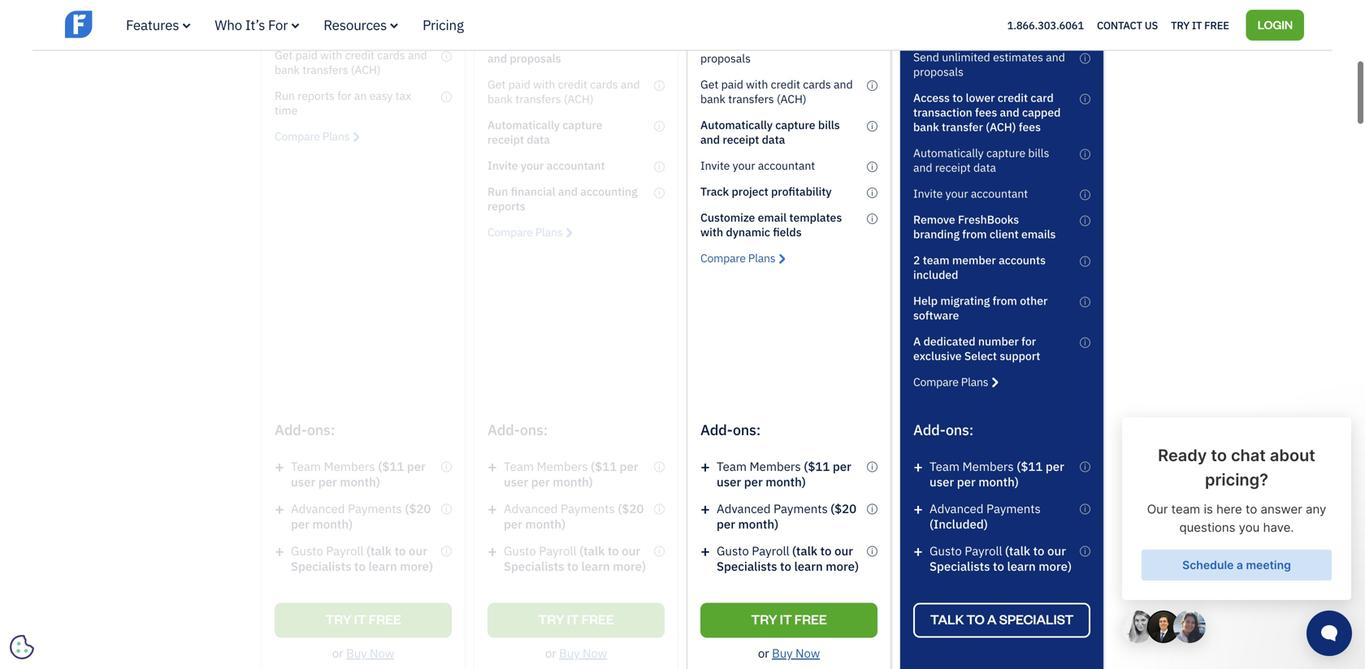 Task type: describe. For each thing, give the bounding box(es) containing it.
client inside remove freshbooks branding from client emails
[[990, 227, 1019, 242]]

fields
[[773, 225, 802, 240]]

unlimited for with
[[729, 36, 778, 51]]

for
[[1022, 334, 1037, 349]]

freshbooks logo image
[[65, 9, 191, 40]]

to inside access to lower credit card transaction fees and capped bank transfer (ach) fees
[[953, 90, 964, 105]]

talk
[[931, 611, 964, 628]]

team for + advanced payments
[[717, 459, 747, 475]]

it's
[[245, 16, 265, 34]]

it
[[1193, 18, 1203, 32]]

accounts
[[999, 253, 1046, 268]]

invite for track
[[701, 158, 730, 173]]

project
[[732, 184, 769, 199]]

user for + advanced payments
[[717, 474, 742, 490]]

+ team members for + advanced payments (included)
[[914, 456, 1017, 478]]

send unlimited estimates and proposals for lower
[[914, 50, 1066, 79]]

track project profitability
[[701, 184, 832, 199]]

user for + advanced payments (included)
[[930, 474, 955, 490]]

($20 per month)
[[717, 501, 857, 532]]

freshbooks
[[959, 212, 1020, 227]]

and inside get paid with credit cards and bank transfers (ach)
[[834, 77, 853, 92]]

your for freshbooks
[[946, 186, 969, 201]]

set
[[914, 9, 931, 24]]

1.866.303.6061
[[1008, 18, 1084, 32]]

specialist
[[1000, 611, 1074, 628]]

proposals for access
[[914, 64, 964, 79]]

add-ons: for + advanced payments (included)
[[914, 421, 974, 440]]

track
[[701, 184, 729, 199]]

dynamic
[[726, 225, 771, 240]]

talk to a specialist link
[[914, 604, 1091, 639]]

email
[[758, 210, 787, 225]]

contact us link
[[1098, 14, 1159, 36]]

and inside access to lower credit card transaction fees and capped bank transfer (ach) fees
[[1000, 105, 1020, 120]]

features
[[126, 16, 179, 34]]

(talk to our specialists to learn more) for + advanced payments
[[717, 543, 859, 575]]

1.866.303.6061 link
[[1008, 18, 1084, 32]]

select
[[965, 349, 998, 364]]

our for + advanced payments
[[835, 543, 854, 559]]

support
[[1000, 349, 1041, 364]]

compare for included
[[914, 375, 959, 390]]

compare plans for dynamic
[[701, 251, 776, 266]]

paid
[[722, 77, 744, 92]]

it
[[780, 611, 792, 628]]

automatically capture bills and receipt data for and
[[914, 145, 1050, 175]]

contact
[[1098, 18, 1143, 32]]

try it free link
[[701, 604, 878, 639]]

more) for + advanced payments (included)
[[1039, 559, 1072, 575]]

payroll for + advanced payments (included)
[[965, 543, 1003, 559]]

automatically capture bills and receipt data for transfers
[[701, 117, 840, 147]]

included
[[914, 267, 959, 282]]

($11 per user per month) for + advanced payments (included)
[[930, 459, 1065, 490]]

+ inside the '+ advanced payments (included)'
[[914, 499, 924, 520]]

a
[[914, 334, 921, 349]]

features link
[[126, 16, 190, 34]]

1 horizontal spatial fees
[[1019, 119, 1041, 134]]

help
[[914, 293, 938, 308]]

try it free
[[1172, 18, 1230, 32]]

up
[[933, 9, 946, 24]]

talk to a specialist
[[931, 611, 1074, 628]]

pricing link
[[423, 16, 464, 34]]

compare for dynamic
[[701, 251, 746, 266]]

transaction
[[914, 105, 973, 120]]

bank inside access to lower credit card transaction fees and capped bank transfer (ach) fees
[[914, 119, 940, 134]]

invoices
[[998, 9, 1039, 24]]

access to lower credit card transaction fees and capped bank transfer (ach) fees
[[914, 90, 1061, 134]]

send unlimited estimates and proposals for with
[[701, 36, 853, 66]]

team
[[923, 253, 950, 268]]

login link
[[1247, 10, 1305, 40]]

automatically for bank
[[701, 117, 773, 132]]

(talk for + advanced payments
[[793, 543, 818, 559]]

plans for included
[[962, 375, 989, 390]]

who
[[215, 16, 242, 34]]

learn for + advanced payments (included)
[[1008, 559, 1036, 575]]

branding
[[914, 227, 960, 242]]

accountant for project
[[758, 158, 816, 173]]

+ gusto payroll for + advanced payments (included)
[[914, 541, 1003, 562]]

team for + advanced payments (included)
[[930, 459, 960, 475]]

2
[[914, 253, 921, 268]]

receipt for freshbooks
[[936, 160, 971, 175]]

other
[[1020, 293, 1048, 308]]

retainers
[[945, 24, 991, 39]]

add-ons: for + advanced payments
[[701, 421, 761, 440]]

accountant for freshbooks
[[971, 186, 1029, 201]]

remove
[[914, 212, 956, 227]]

or buy now
[[758, 646, 820, 662]]

per inside ($20 per month)
[[717, 517, 736, 532]]

invite your accountant for freshbooks
[[914, 186, 1029, 201]]

or
[[758, 646, 770, 662]]

(ach) inside access to lower credit card transaction fees and capped bank transfer (ach) fees
[[986, 119, 1017, 134]]

software
[[914, 308, 960, 323]]

(included)
[[930, 517, 988, 532]]

a dedicated number for exclusive select support
[[914, 334, 1041, 364]]

card
[[1031, 90, 1054, 105]]

contact us
[[1098, 18, 1159, 32]]

capped
[[1023, 105, 1061, 120]]

more) for + advanced payments
[[826, 559, 859, 575]]

for
[[268, 16, 288, 34]]

remove freshbooks branding from client emails
[[914, 212, 1056, 242]]

who it's for link
[[215, 16, 299, 34]]

try for try it free
[[1172, 18, 1190, 32]]

access
[[914, 90, 950, 105]]

a
[[988, 611, 997, 628]]

set up recurring invoices and client retainers
[[914, 9, 1061, 39]]

0 horizontal spatial fees
[[976, 105, 998, 120]]

learn for + advanced payments
[[795, 559, 823, 575]]

bills for access to lower credit card transaction fees and capped bank transfer (ach) fees
[[1029, 145, 1050, 160]]

buy now link
[[772, 646, 820, 662]]

estimates for card
[[994, 50, 1044, 65]]

resources link
[[324, 16, 398, 34]]

customize
[[701, 210, 755, 225]]

($20
[[831, 501, 857, 517]]

transfer
[[942, 119, 984, 134]]



Task type: locate. For each thing, give the bounding box(es) containing it.
automatically capture bills and receipt data down transfers
[[701, 117, 840, 147]]

learn down ($20 per month)
[[795, 559, 823, 575]]

(talk for + advanced payments (included)
[[1006, 543, 1031, 559]]

($11 up the '+ advanced payments (included)'
[[1017, 459, 1043, 475]]

capture
[[776, 117, 816, 132], [987, 145, 1026, 160]]

2 (talk from the left
[[1006, 543, 1031, 559]]

payments
[[774, 501, 828, 517], [987, 501, 1041, 517]]

0 horizontal spatial try
[[751, 611, 778, 628]]

team up + advanced payments
[[717, 459, 747, 475]]

1 ons: from the left
[[733, 421, 761, 440]]

automatically capture bills and receipt data down transfer
[[914, 145, 1050, 175]]

your for project
[[733, 158, 756, 173]]

+
[[701, 456, 711, 478], [914, 456, 924, 478], [701, 499, 711, 520], [914, 499, 924, 520], [701, 541, 711, 562], [914, 541, 924, 562]]

invite your accountant up freshbooks
[[914, 186, 1029, 201]]

free right the it
[[1205, 18, 1230, 32]]

advanced inside + advanced payments
[[717, 501, 771, 517]]

1 ($11 from the left
[[804, 459, 830, 475]]

send unlimited estimates and proposals up get paid with credit cards and bank transfers (ach)
[[701, 36, 853, 66]]

data for transfers
[[762, 132, 786, 147]]

learn
[[795, 559, 823, 575], [1008, 559, 1036, 575]]

compare down exclusive
[[914, 375, 959, 390]]

try it free link
[[1172, 14, 1230, 36]]

compare plans down dynamic
[[701, 251, 776, 266]]

1 horizontal spatial proposals
[[914, 64, 964, 79]]

our for + advanced payments (included)
[[1048, 543, 1067, 559]]

compare plans link down dynamic
[[701, 251, 786, 266]]

1 (talk from the left
[[793, 543, 818, 559]]

1 payroll from the left
[[752, 543, 790, 559]]

0 horizontal spatial estimates
[[781, 36, 831, 51]]

0 vertical spatial with
[[746, 77, 768, 92]]

1 horizontal spatial client
[[990, 227, 1019, 242]]

automatically
[[701, 117, 773, 132], [914, 145, 984, 160]]

to down ($20 per month)
[[780, 559, 792, 575]]

0 horizontal spatial gusto
[[717, 543, 749, 559]]

bills down the cards
[[819, 117, 840, 132]]

1 + team members from the left
[[701, 456, 804, 478]]

gusto down (included)
[[930, 543, 962, 559]]

1 horizontal spatial bank
[[914, 119, 940, 134]]

members for + advanced payments
[[750, 459, 801, 475]]

customize email templates with dynamic fields
[[701, 210, 842, 240]]

transfers
[[729, 91, 774, 106]]

payments inside the '+ advanced payments (included)'
[[987, 501, 1041, 517]]

2 our from the left
[[1048, 543, 1067, 559]]

1 horizontal spatial compare
[[914, 375, 959, 390]]

1 horizontal spatial plans
[[962, 375, 989, 390]]

1 horizontal spatial with
[[746, 77, 768, 92]]

bank left transfers
[[701, 91, 726, 106]]

($11 for + advanced payments
[[804, 459, 830, 475]]

0 horizontal spatial advanced
[[717, 501, 771, 517]]

number
[[979, 334, 1019, 349]]

1 vertical spatial (ach)
[[986, 119, 1017, 134]]

0 horizontal spatial accountant
[[758, 158, 816, 173]]

(talk
[[793, 543, 818, 559], [1006, 543, 1031, 559]]

2 specialists from the left
[[930, 559, 991, 575]]

0 horizontal spatial receipt
[[723, 132, 760, 147]]

+ gusto payroll down (included)
[[914, 541, 1003, 562]]

1 horizontal spatial try
[[1172, 18, 1190, 32]]

2 team from the left
[[930, 459, 960, 475]]

send for get
[[701, 36, 727, 51]]

bank
[[701, 91, 726, 106], [914, 119, 940, 134]]

0 vertical spatial from
[[963, 227, 987, 242]]

0 horizontal spatial ons:
[[733, 421, 761, 440]]

1 vertical spatial accountant
[[971, 186, 1029, 201]]

1 vertical spatial client
[[990, 227, 1019, 242]]

receipt down transfer
[[936, 160, 971, 175]]

credit for (ach)
[[771, 77, 801, 92]]

capture for capped
[[987, 145, 1026, 160]]

advanced for + advanced payments (included)
[[930, 501, 984, 517]]

+ team members up the '+ advanced payments (included)'
[[914, 456, 1017, 478]]

2 + team members from the left
[[914, 456, 1017, 478]]

payroll
[[752, 543, 790, 559], [965, 543, 1003, 559]]

1 add-ons: from the left
[[701, 421, 761, 440]]

proposals up access
[[914, 64, 964, 79]]

+ advanced payments
[[701, 499, 828, 520]]

learn up specialist
[[1008, 559, 1036, 575]]

1 horizontal spatial estimates
[[994, 50, 1044, 65]]

more) up specialist
[[1039, 559, 1072, 575]]

accountant
[[758, 158, 816, 173], [971, 186, 1029, 201]]

cookie consent banner dialog
[[12, 470, 256, 658]]

from inside help migrating from other software
[[993, 293, 1018, 308]]

with inside get paid with credit cards and bank transfers (ach)
[[746, 77, 768, 92]]

0 horizontal spatial from
[[963, 227, 987, 242]]

credit inside get paid with credit cards and bank transfers (ach)
[[771, 77, 801, 92]]

accountant up profitability
[[758, 158, 816, 173]]

us
[[1145, 18, 1159, 32]]

payments for + advanced payments (included)
[[987, 501, 1041, 517]]

estimates up the cards
[[781, 36, 831, 51]]

1 horizontal spatial more)
[[1039, 559, 1072, 575]]

0 horizontal spatial invite your accountant
[[701, 158, 816, 173]]

1 horizontal spatial ($11 per user per month)
[[930, 459, 1065, 490]]

proposals up paid on the top
[[701, 51, 751, 66]]

1 vertical spatial capture
[[987, 145, 1026, 160]]

1 horizontal spatial members
[[963, 459, 1014, 475]]

automatically down transfers
[[701, 117, 773, 132]]

0 horizontal spatial bank
[[701, 91, 726, 106]]

1 payments from the left
[[774, 501, 828, 517]]

($11 per user per month) up + advanced payments
[[717, 459, 852, 490]]

send down set
[[914, 50, 940, 65]]

0 horizontal spatial plans
[[749, 251, 776, 266]]

($11 per user per month) up the '+ advanced payments (included)'
[[930, 459, 1065, 490]]

ons: for + advanced payments (included)
[[946, 421, 974, 440]]

send unlimited estimates and proposals up lower
[[914, 50, 1066, 79]]

1 vertical spatial your
[[946, 186, 969, 201]]

data down transfers
[[762, 132, 786, 147]]

invite up remove
[[914, 186, 943, 201]]

2 advanced from the left
[[930, 501, 984, 517]]

2 add-ons: from the left
[[914, 421, 974, 440]]

1 vertical spatial bank
[[914, 119, 940, 134]]

1 horizontal spatial bills
[[1029, 145, 1050, 160]]

0 horizontal spatial ($11
[[804, 459, 830, 475]]

gusto
[[717, 543, 749, 559], [930, 543, 962, 559]]

profitability
[[772, 184, 832, 199]]

2 user from the left
[[930, 474, 955, 490]]

data for and
[[974, 160, 997, 175]]

payroll down ($20 per month)
[[752, 543, 790, 559]]

bank down access
[[914, 119, 940, 134]]

1 horizontal spatial gusto
[[930, 543, 962, 559]]

capture down access to lower credit card transaction fees and capped bank transfer (ach) fees
[[987, 145, 1026, 160]]

0 horizontal spatial compare plans link
[[701, 251, 786, 266]]

2 ($11 per user per month) from the left
[[930, 459, 1065, 490]]

($11
[[804, 459, 830, 475], [1017, 459, 1043, 475]]

1 our from the left
[[835, 543, 854, 559]]

+ gusto payroll down + advanced payments
[[701, 541, 790, 562]]

login
[[1258, 16, 1293, 32]]

from left "other"
[[993, 293, 1018, 308]]

members up + advanced payments
[[750, 459, 801, 475]]

specialists for + advanced payments (included)
[[930, 559, 991, 575]]

fees right transaction
[[976, 105, 998, 120]]

2 + gusto payroll from the left
[[914, 541, 1003, 562]]

credit left card
[[998, 90, 1029, 105]]

1 horizontal spatial unlimited
[[942, 50, 991, 65]]

1 horizontal spatial payroll
[[965, 543, 1003, 559]]

1 vertical spatial compare
[[914, 375, 959, 390]]

to up talk to a specialist
[[993, 559, 1005, 575]]

(talk to our specialists to learn more) down the '+ advanced payments (included)'
[[930, 543, 1072, 575]]

0 horizontal spatial automatically capture bills and receipt data
[[701, 117, 840, 147]]

0 horizontal spatial compare plans
[[701, 251, 776, 266]]

1 horizontal spatial + team members
[[914, 456, 1017, 478]]

1 specialists from the left
[[717, 559, 778, 575]]

0 horizontal spatial free
[[795, 611, 827, 628]]

compare plans link for dynamic
[[701, 251, 786, 266]]

estimates for cards
[[781, 36, 831, 51]]

0 horizontal spatial send
[[701, 36, 727, 51]]

automatically for fees
[[914, 145, 984, 160]]

0 vertical spatial invite
[[701, 158, 730, 173]]

our up specialist
[[1048, 543, 1067, 559]]

2 payments from the left
[[987, 501, 1041, 517]]

client up accounts
[[990, 227, 1019, 242]]

1 horizontal spatial (talk
[[1006, 543, 1031, 559]]

advanced for + advanced payments
[[717, 501, 771, 517]]

0 vertical spatial your
[[733, 158, 756, 173]]

+ team members for + advanced payments
[[701, 456, 804, 478]]

month) inside ($20 per month)
[[739, 517, 779, 532]]

plans for dynamic
[[749, 251, 776, 266]]

2 (talk to our specialists to learn more) from the left
[[930, 543, 1072, 575]]

compare plans for included
[[914, 375, 989, 390]]

send for access
[[914, 50, 940, 65]]

free
[[1205, 18, 1230, 32], [795, 611, 827, 628]]

team up the '+ advanced payments (included)'
[[930, 459, 960, 475]]

free right it
[[795, 611, 827, 628]]

bills for get paid with credit cards and bank transfers (ach)
[[819, 117, 840, 132]]

1 vertical spatial data
[[974, 160, 997, 175]]

0 vertical spatial receipt
[[723, 132, 760, 147]]

1 vertical spatial bills
[[1029, 145, 1050, 160]]

0 vertical spatial plans
[[749, 251, 776, 266]]

client inside set up recurring invoices and client retainers
[[914, 24, 942, 39]]

compare plans link
[[701, 251, 786, 266], [914, 375, 999, 390]]

2 learn from the left
[[1008, 559, 1036, 575]]

plans down "select"
[[962, 375, 989, 390]]

1 horizontal spatial your
[[946, 186, 969, 201]]

try it free
[[751, 611, 827, 628]]

compare plans down exclusive
[[914, 375, 989, 390]]

0 vertical spatial bank
[[701, 91, 726, 106]]

(ach) down lower
[[986, 119, 1017, 134]]

0 horizontal spatial (talk to our specialists to learn more)
[[717, 543, 859, 575]]

help migrating from other software
[[914, 293, 1048, 323]]

with right paid on the top
[[746, 77, 768, 92]]

members up the '+ advanced payments (included)'
[[963, 459, 1014, 475]]

1 horizontal spatial add-
[[914, 421, 946, 440]]

specialists for + advanced payments
[[717, 559, 778, 575]]

and inside set up recurring invoices and client retainers
[[1042, 9, 1061, 24]]

0 vertical spatial compare plans link
[[701, 251, 786, 266]]

1 horizontal spatial automatically
[[914, 145, 984, 160]]

1 horizontal spatial credit
[[998, 90, 1029, 105]]

more)
[[826, 559, 859, 575], [1039, 559, 1072, 575]]

now
[[796, 646, 820, 662]]

0 vertical spatial free
[[1205, 18, 1230, 32]]

1 horizontal spatial invite
[[914, 186, 943, 201]]

+ gusto payroll
[[701, 541, 790, 562], [914, 541, 1003, 562]]

1 horizontal spatial invite your accountant
[[914, 186, 1029, 201]]

who it's for
[[215, 16, 288, 34]]

1 gusto from the left
[[717, 543, 749, 559]]

free for try it free
[[795, 611, 827, 628]]

(talk to our specialists to learn more) down ($20 per month)
[[717, 543, 859, 575]]

compare down dynamic
[[701, 251, 746, 266]]

advanced inside the '+ advanced payments (included)'
[[930, 501, 984, 517]]

1 learn from the left
[[795, 559, 823, 575]]

1 (talk to our specialists to learn more) from the left
[[717, 543, 859, 575]]

your up project
[[733, 158, 756, 173]]

dedicated
[[924, 334, 976, 349]]

get paid with credit cards and bank transfers (ach)
[[701, 77, 853, 106]]

credit for capped
[[998, 90, 1029, 105]]

unlimited down retainers
[[942, 50, 991, 65]]

compare plans link for included
[[914, 375, 999, 390]]

automatically down transfer
[[914, 145, 984, 160]]

1 horizontal spatial + gusto payroll
[[914, 541, 1003, 562]]

accountant up freshbooks
[[971, 186, 1029, 201]]

0 horizontal spatial more)
[[826, 559, 859, 575]]

members for + advanced payments (included)
[[963, 459, 1014, 475]]

0 horizontal spatial capture
[[776, 117, 816, 132]]

to up specialist
[[1034, 543, 1045, 559]]

0 horizontal spatial ($11 per user per month)
[[717, 459, 852, 490]]

with
[[746, 77, 768, 92], [701, 225, 724, 240]]

unlimited
[[729, 36, 778, 51], [942, 50, 991, 65]]

client left retainers
[[914, 24, 942, 39]]

1 horizontal spatial receipt
[[936, 160, 971, 175]]

($11 per user per month) for + advanced payments
[[717, 459, 852, 490]]

migrating
[[941, 293, 990, 308]]

more) down ($20 at the bottom right
[[826, 559, 859, 575]]

1 horizontal spatial our
[[1048, 543, 1067, 559]]

1 add- from the left
[[701, 421, 733, 440]]

1 horizontal spatial learn
[[1008, 559, 1036, 575]]

0 vertical spatial accountant
[[758, 158, 816, 173]]

1 horizontal spatial compare plans link
[[914, 375, 999, 390]]

compare plans link down exclusive
[[914, 375, 999, 390]]

1 vertical spatial invite your accountant
[[914, 186, 1029, 201]]

bank inside get paid with credit cards and bank transfers (ach)
[[701, 91, 726, 106]]

1 vertical spatial plans
[[962, 375, 989, 390]]

1 members from the left
[[750, 459, 801, 475]]

0 horizontal spatial automatically
[[701, 117, 773, 132]]

user up + advanced payments
[[717, 474, 742, 490]]

1 horizontal spatial ons:
[[946, 421, 974, 440]]

try left the it
[[1172, 18, 1190, 32]]

+ team members up + advanced payments
[[701, 456, 804, 478]]

(ach) right transfers
[[777, 91, 807, 106]]

to left lower
[[953, 90, 964, 105]]

from up member
[[963, 227, 987, 242]]

payments for + advanced payments
[[774, 501, 828, 517]]

try left it
[[751, 611, 778, 628]]

lower
[[966, 90, 996, 105]]

user up (included)
[[930, 474, 955, 490]]

ons: up + advanced payments
[[733, 421, 761, 440]]

0 vertical spatial data
[[762, 132, 786, 147]]

fees
[[976, 105, 998, 120], [1019, 119, 1041, 134]]

your up remove
[[946, 186, 969, 201]]

2 members from the left
[[963, 459, 1014, 475]]

estimates down 'invoices'
[[994, 50, 1044, 65]]

invite your accountant
[[701, 158, 816, 173], [914, 186, 1029, 201]]

ons:
[[733, 421, 761, 440], [946, 421, 974, 440]]

to left 'a'
[[967, 611, 985, 628]]

specialists down (included)
[[930, 559, 991, 575]]

add- for + advanced payments
[[701, 421, 733, 440]]

2 add- from the left
[[914, 421, 946, 440]]

($11 up ($20 per month)
[[804, 459, 830, 475]]

add- for + advanced payments (included)
[[914, 421, 946, 440]]

gusto down + advanced payments
[[717, 543, 749, 559]]

+ gusto payroll for + advanced payments
[[701, 541, 790, 562]]

pricing
[[423, 16, 464, 34]]

(talk to our specialists to learn more) for + advanced payments (included)
[[930, 543, 1072, 575]]

ons: for + advanced payments
[[733, 421, 761, 440]]

invite your accountant for project
[[701, 158, 816, 173]]

advanced
[[717, 501, 771, 517], [930, 501, 984, 517]]

templates
[[790, 210, 842, 225]]

bills down capped
[[1029, 145, 1050, 160]]

0 vertical spatial invite your accountant
[[701, 158, 816, 173]]

data down transfer
[[974, 160, 997, 175]]

recurring
[[949, 9, 995, 24]]

add-ons:
[[701, 421, 761, 440], [914, 421, 974, 440]]

0 horizontal spatial client
[[914, 24, 942, 39]]

month)
[[766, 474, 806, 490], [979, 474, 1019, 490], [739, 517, 779, 532]]

unlimited for lower
[[942, 50, 991, 65]]

0 vertical spatial compare
[[701, 251, 746, 266]]

0 horizontal spatial + gusto payroll
[[701, 541, 790, 562]]

1 vertical spatial compare plans link
[[914, 375, 999, 390]]

payments inside + advanced payments
[[774, 501, 828, 517]]

1 horizontal spatial data
[[974, 160, 997, 175]]

our
[[835, 543, 854, 559], [1048, 543, 1067, 559]]

invite for remove
[[914, 186, 943, 201]]

gusto for + advanced payments (included)
[[930, 543, 962, 559]]

(talk down ($20 per month)
[[793, 543, 818, 559]]

per
[[833, 459, 852, 475], [1046, 459, 1065, 475], [744, 474, 763, 490], [957, 474, 976, 490], [717, 517, 736, 532]]

try for try it free
[[751, 611, 778, 628]]

capture for (ach)
[[776, 117, 816, 132]]

1 horizontal spatial free
[[1205, 18, 1230, 32]]

exclusive
[[914, 349, 962, 364]]

1 horizontal spatial accountant
[[971, 186, 1029, 201]]

+ advanced payments (included)
[[914, 499, 1041, 532]]

1 advanced from the left
[[717, 501, 771, 517]]

with left dynamic
[[701, 225, 724, 240]]

and
[[1042, 9, 1061, 24], [834, 36, 853, 51], [1047, 50, 1066, 65], [834, 77, 853, 92], [1000, 105, 1020, 120], [701, 132, 720, 147], [914, 160, 933, 175]]

2 more) from the left
[[1039, 559, 1072, 575]]

from
[[963, 227, 987, 242], [993, 293, 1018, 308]]

with inside customize email templates with dynamic fields
[[701, 225, 724, 240]]

resources
[[324, 16, 387, 34]]

cookie preferences image
[[10, 636, 34, 660]]

ons: down "select"
[[946, 421, 974, 440]]

send up 'get'
[[701, 36, 727, 51]]

payroll down the '+ advanced payments (included)'
[[965, 543, 1003, 559]]

1 more) from the left
[[826, 559, 859, 575]]

1 vertical spatial compare plans
[[914, 375, 989, 390]]

1 + gusto payroll from the left
[[701, 541, 790, 562]]

get
[[701, 77, 719, 92]]

receipt down transfers
[[723, 132, 760, 147]]

credit inside access to lower credit card transaction fees and capped bank transfer (ach) fees
[[998, 90, 1029, 105]]

(ach) inside get paid with credit cards and bank transfers (ach)
[[777, 91, 807, 106]]

to down ($20 at the bottom right
[[821, 543, 832, 559]]

1 horizontal spatial advanced
[[930, 501, 984, 517]]

1 user from the left
[[717, 474, 742, 490]]

payroll for + advanced payments
[[752, 543, 790, 559]]

free for try it free
[[1205, 18, 1230, 32]]

0 vertical spatial try
[[1172, 18, 1190, 32]]

0 vertical spatial (ach)
[[777, 91, 807, 106]]

0 horizontal spatial user
[[717, 474, 742, 490]]

0 vertical spatial compare plans
[[701, 251, 776, 266]]

0 horizontal spatial members
[[750, 459, 801, 475]]

receipt
[[723, 132, 760, 147], [936, 160, 971, 175]]

0 horizontal spatial your
[[733, 158, 756, 173]]

2 team member accounts included
[[914, 253, 1046, 282]]

month) for + advanced payments (included)
[[979, 474, 1019, 490]]

try
[[1172, 18, 1190, 32], [751, 611, 778, 628]]

credit
[[771, 77, 801, 92], [998, 90, 1029, 105]]

gusto for + advanced payments
[[717, 543, 749, 559]]

from inside remove freshbooks branding from client emails
[[963, 227, 987, 242]]

plans down dynamic
[[749, 251, 776, 266]]

2 payroll from the left
[[965, 543, 1003, 559]]

1 horizontal spatial send
[[914, 50, 940, 65]]

your
[[733, 158, 756, 173], [946, 186, 969, 201]]

invite your accountant up project
[[701, 158, 816, 173]]

0 horizontal spatial compare
[[701, 251, 746, 266]]

1 horizontal spatial (ach)
[[986, 119, 1017, 134]]

data
[[762, 132, 786, 147], [974, 160, 997, 175]]

month) for + advanced payments
[[766, 474, 806, 490]]

2 gusto from the left
[[930, 543, 962, 559]]

plans
[[749, 251, 776, 266], [962, 375, 989, 390]]

unlimited up paid on the top
[[729, 36, 778, 51]]

emails
[[1022, 227, 1056, 242]]

invite up track
[[701, 158, 730, 173]]

($11 for + advanced payments (included)
[[1017, 459, 1043, 475]]

1 team from the left
[[717, 459, 747, 475]]

1 horizontal spatial (talk to our specialists to learn more)
[[930, 543, 1072, 575]]

1 ($11 per user per month) from the left
[[717, 459, 852, 490]]

(talk down the '+ advanced payments (included)'
[[1006, 543, 1031, 559]]

1 horizontal spatial compare plans
[[914, 375, 989, 390]]

member
[[953, 253, 997, 268]]

1 horizontal spatial payments
[[987, 501, 1041, 517]]

specialists down + advanced payments
[[717, 559, 778, 575]]

fees down card
[[1019, 119, 1041, 134]]

1 vertical spatial from
[[993, 293, 1018, 308]]

client
[[914, 24, 942, 39], [990, 227, 1019, 242]]

our down ($20 at the bottom right
[[835, 543, 854, 559]]

cards
[[803, 77, 831, 92]]

0 horizontal spatial data
[[762, 132, 786, 147]]

1 horizontal spatial automatically capture bills and receipt data
[[914, 145, 1050, 175]]

2 ($11 from the left
[[1017, 459, 1043, 475]]

2 ons: from the left
[[946, 421, 974, 440]]

buy
[[772, 646, 793, 662]]

0 vertical spatial bills
[[819, 117, 840, 132]]

user
[[717, 474, 742, 490], [930, 474, 955, 490]]

capture down get paid with credit cards and bank transfers (ach)
[[776, 117, 816, 132]]

proposals for get
[[701, 51, 751, 66]]

receipt for project
[[723, 132, 760, 147]]

credit left the cards
[[771, 77, 801, 92]]



Task type: vqa. For each thing, say whether or not it's contained in the screenshot.
1st more) from left
yes



